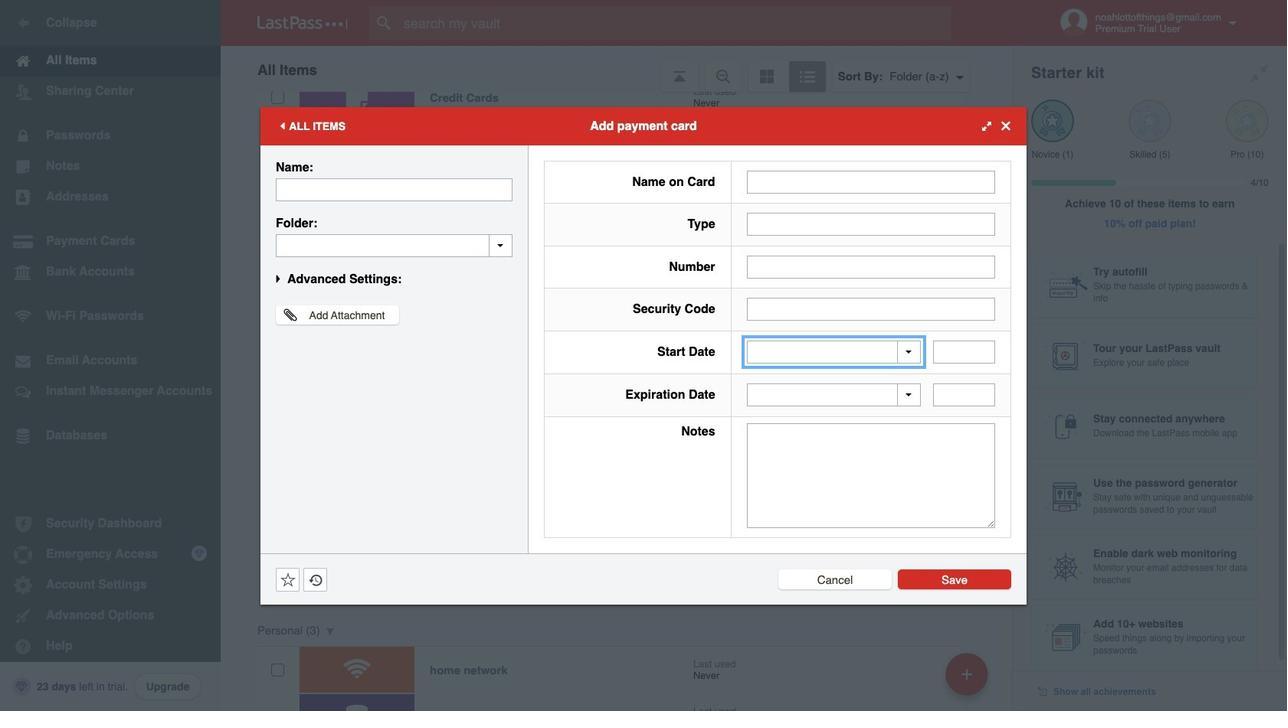 Task type: vqa. For each thing, say whether or not it's contained in the screenshot.
password field
no



Task type: describe. For each thing, give the bounding box(es) containing it.
new item navigation
[[940, 649, 998, 712]]

main navigation navigation
[[0, 0, 221, 712]]

new item image
[[962, 669, 972, 680]]

lastpass image
[[257, 16, 348, 30]]

search my vault text field
[[369, 6, 982, 40]]

Search search field
[[369, 6, 982, 40]]



Task type: locate. For each thing, give the bounding box(es) containing it.
None text field
[[747, 171, 995, 194], [276, 178, 513, 201], [276, 234, 513, 257], [747, 423, 995, 528], [747, 171, 995, 194], [276, 178, 513, 201], [276, 234, 513, 257], [747, 423, 995, 528]]

vault options navigation
[[221, 46, 1013, 92]]

dialog
[[261, 107, 1027, 605]]

None text field
[[747, 213, 995, 236], [747, 256, 995, 279], [747, 298, 995, 321], [933, 341, 995, 364], [933, 384, 995, 407], [747, 213, 995, 236], [747, 256, 995, 279], [747, 298, 995, 321], [933, 341, 995, 364], [933, 384, 995, 407]]



